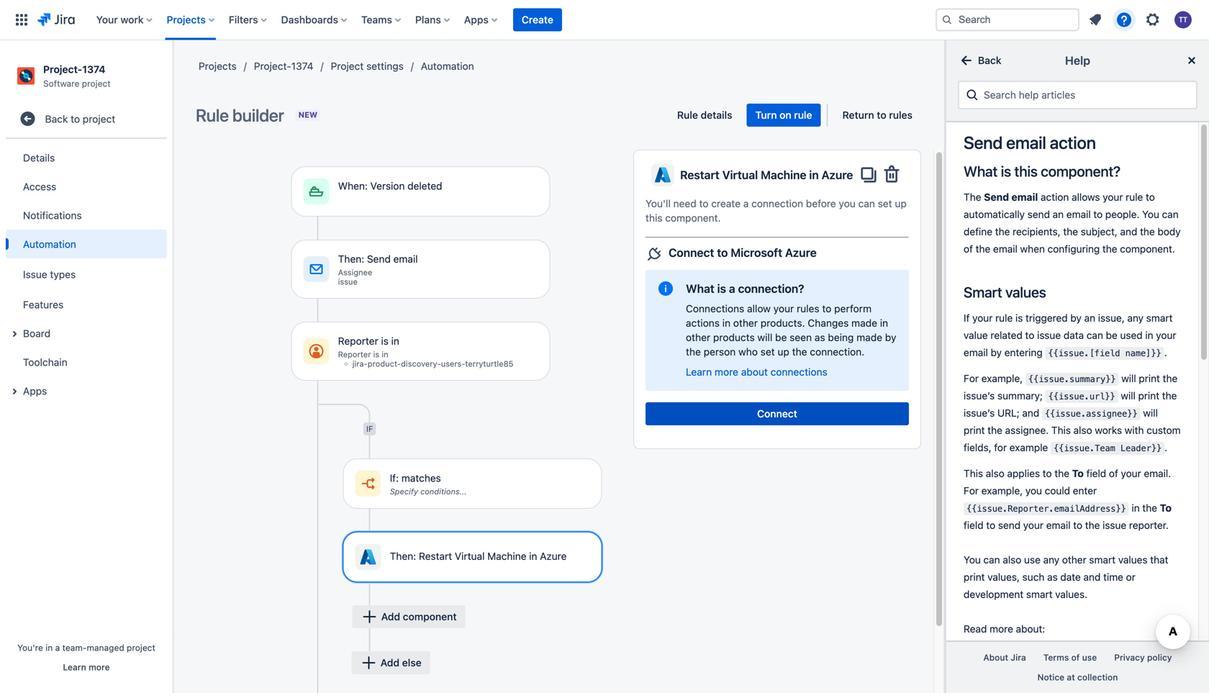 Task type: describe. For each thing, give the bounding box(es) containing it.
this
[[646, 212, 663, 224]]

notifications link
[[6, 201, 167, 230]]

specify
[[390, 487, 418, 496]]

add for add component
[[381, 611, 400, 623]]

more for learn more about connections
[[715, 366, 738, 378]]

discovery-
[[401, 359, 441, 369]]

1374 for project-1374 software project
[[82, 63, 106, 75]]

connections
[[771, 366, 828, 378]]

turn on rule
[[755, 109, 812, 121]]

matches
[[402, 472, 441, 484]]

rule details button
[[669, 104, 741, 127]]

what is a connection? connections allow your rules to perform actions in other products. changes made in other products will be seen as being made by the person who set up the connection.
[[686, 282, 896, 358]]

1 the from the left
[[686, 346, 701, 358]]

features
[[23, 299, 64, 310]]

0 vertical spatial duplicate image
[[857, 163, 880, 186]]

automation for project settings
[[421, 60, 474, 72]]

reporter is in reporter is in jira-product-discovery-users-terryturtle85
[[338, 335, 514, 369]]

0 vertical spatial machine
[[761, 168, 806, 182]]

azure inside the then: restart virtual machine in azure button
[[540, 550, 567, 562]]

is for reporter
[[381, 335, 389, 347]]

2 vertical spatial is
[[373, 350, 379, 359]]

rules inside button
[[889, 109, 913, 121]]

connection
[[752, 198, 803, 209]]

toolchain
[[23, 356, 67, 368]]

details link
[[6, 143, 167, 172]]

send email action
[[964, 132, 1096, 153]]

project-1374
[[254, 60, 313, 72]]

you're in a team-managed project
[[17, 643, 155, 653]]

about
[[741, 366, 768, 378]]

team-
[[62, 643, 87, 653]]

who
[[739, 346, 758, 358]]

access link
[[6, 172, 167, 201]]

board button
[[6, 319, 167, 348]]

learn more
[[63, 662, 110, 672]]

up inside what is a connection? connections allow your rules to perform actions in other products. changes made in other products will be seen as being made by the person who set up the connection.
[[778, 346, 790, 358]]

as
[[815, 331, 825, 343]]

restart virtual machine in azure image
[[654, 166, 672, 184]]

work
[[120, 14, 144, 26]]

component
[[403, 611, 457, 623]]

in inside sidebar element
[[46, 643, 53, 653]]

0 vertical spatial virtual
[[722, 168, 758, 182]]

0 vertical spatial send
[[964, 132, 1003, 153]]

project- for project-1374 software project
[[43, 63, 82, 75]]

component.
[[665, 212, 721, 224]]

search image
[[941, 14, 953, 26]]

users-
[[441, 359, 465, 369]]

filters button
[[224, 8, 273, 31]]

notifications image
[[1087, 11, 1104, 28]]

automation link for notifications
[[6, 230, 167, 259]]

learn more button
[[63, 661, 110, 673]]

set inside you'll need to create a connection before you can set up this component.
[[878, 198, 892, 209]]

create
[[711, 198, 741, 209]]

group inside sidebar element
[[6, 139, 167, 410]]

up inside you'll need to create a connection before you can set up this component.
[[895, 198, 907, 209]]

delete image for left duplicate icon
[[516, 316, 533, 333]]

be
[[775, 331, 787, 343]]

create button
[[513, 8, 562, 31]]

board
[[23, 327, 51, 339]]

terms of use link
[[1035, 648, 1106, 668]]

types
[[50, 268, 76, 280]]

project inside 'link'
[[83, 113, 115, 125]]

to for back
[[71, 113, 80, 125]]

perform
[[834, 303, 872, 315]]

what
[[686, 282, 715, 295]]

access
[[23, 181, 56, 192]]

learn more about connections link
[[686, 365, 828, 379]]

assignee
[[338, 268, 372, 277]]

delete image for the bottom duplicate icon
[[568, 526, 585, 543]]

in inside button
[[529, 550, 537, 562]]

0 vertical spatial azure
[[822, 168, 853, 182]]

then: for then: send email assignee issue
[[338, 253, 364, 265]]

notice
[[1038, 672, 1065, 682]]

back button
[[952, 49, 1010, 72]]

0 vertical spatial other
[[733, 317, 758, 329]]

virtual inside the then: restart virtual machine in azure button
[[455, 550, 485, 562]]

return to rules
[[843, 109, 913, 121]]

a for connection?
[[729, 282, 735, 295]]

collection
[[1078, 672, 1118, 682]]

of
[[1072, 653, 1080, 663]]

if
[[366, 424, 373, 434]]

automation for notifications
[[23, 238, 76, 250]]

you
[[839, 198, 856, 209]]

back for back to project
[[45, 113, 68, 125]]

projects for projects dropdown button
[[167, 14, 206, 26]]

then: restart virtual machine in azure button
[[343, 532, 602, 582]]

create
[[522, 14, 553, 26]]

issue types link
[[6, 259, 167, 290]]

0 horizontal spatial delete image
[[516, 234, 533, 251]]

connect to microsoft azure
[[669, 246, 817, 259]]

send inside then: send email assignee issue
[[367, 253, 391, 265]]

learn for learn more about connections
[[686, 366, 712, 378]]

connection.
[[810, 346, 865, 358]]

privacy policy link
[[1106, 648, 1181, 668]]

if:
[[390, 472, 399, 484]]

issue
[[23, 268, 47, 280]]

you'll
[[646, 198, 671, 209]]

toolchain link
[[6, 348, 167, 377]]

a inside you'll need to create a connection before you can set up this component.
[[743, 198, 749, 209]]

back to project
[[45, 113, 115, 125]]

1 vertical spatial duplicate image
[[543, 526, 560, 543]]

then: for then: restart virtual machine in azure
[[390, 550, 416, 562]]

about jira button
[[975, 648, 1035, 668]]

then: restart virtual machine in azure
[[390, 550, 567, 562]]

0 vertical spatial restart
[[680, 168, 720, 182]]

sidebar navigation image
[[157, 58, 189, 86]]

1 horizontal spatial delete image
[[568, 453, 585, 470]]

add component
[[381, 611, 457, 623]]

details
[[23, 152, 55, 164]]

1 vertical spatial azure
[[785, 246, 817, 259]]

your profile and settings image
[[1175, 11, 1192, 28]]

terryturtle85
[[465, 359, 514, 369]]

jira-
[[352, 359, 368, 369]]

products.
[[761, 317, 805, 329]]

projects link
[[199, 58, 237, 75]]

close image
[[1183, 52, 1201, 69]]

project inside project-1374 software project
[[82, 78, 111, 88]]

1 reporter from the top
[[338, 335, 378, 347]]

a for team-
[[55, 643, 60, 653]]

0 vertical spatial made
[[852, 317, 877, 329]]

software
[[43, 78, 79, 88]]

apps inside apps button
[[23, 385, 47, 397]]

will
[[758, 331, 773, 343]]

features link
[[6, 290, 167, 319]]



Task type: locate. For each thing, give the bounding box(es) containing it.
add right add else icon
[[381, 657, 400, 669]]

restart up need
[[680, 168, 720, 182]]

a right create
[[743, 198, 749, 209]]

1 horizontal spatial delete image
[[568, 526, 585, 543]]

automation
[[421, 60, 474, 72], [23, 238, 76, 250]]

more for learn more
[[89, 662, 110, 672]]

to inside what is a connection? connections allow your rules to perform actions in other products. changes made in other products will be seen as being made by the person who set up the connection.
[[822, 303, 832, 315]]

connect inside button
[[757, 408, 797, 420]]

projects right sidebar navigation image
[[199, 60, 237, 72]]

before
[[806, 198, 836, 209]]

jira
[[1011, 653, 1026, 663]]

send
[[964, 132, 1003, 153], [367, 253, 391, 265]]

1 vertical spatial set
[[761, 346, 775, 358]]

0 horizontal spatial virtual
[[455, 550, 485, 562]]

1 horizontal spatial connect
[[757, 408, 797, 420]]

person
[[704, 346, 736, 358]]

0 horizontal spatial rule
[[196, 105, 229, 125]]

1 vertical spatial reporter
[[338, 350, 371, 359]]

email inside then: send email assignee issue
[[393, 253, 418, 265]]

rules right return
[[889, 109, 913, 121]]

1 vertical spatial made
[[857, 331, 883, 343]]

is up connections
[[717, 282, 726, 295]]

reporter
[[338, 335, 378, 347], [338, 350, 371, 359]]

automation link for project settings
[[421, 58, 474, 75]]

seen
[[790, 331, 812, 343]]

you'll need to create a connection before you can set up this component.
[[646, 198, 907, 224]]

0 vertical spatial rules
[[889, 109, 913, 121]]

your work button
[[92, 8, 158, 31]]

1 vertical spatial delete image
[[516, 316, 533, 333]]

1 horizontal spatial the
[[792, 346, 807, 358]]

change trigger image
[[516, 161, 533, 178]]

expand image for board
[[6, 325, 23, 343]]

0 vertical spatial reporter
[[338, 335, 378, 347]]

1 vertical spatial rules
[[797, 303, 820, 315]]

add component image
[[361, 608, 378, 625]]

2 vertical spatial azure
[[540, 550, 567, 562]]

rule left builder
[[196, 105, 229, 125]]

settings image
[[1144, 11, 1162, 28]]

can
[[858, 198, 875, 209]]

teams button
[[357, 8, 407, 31]]

1 horizontal spatial automation
[[421, 60, 474, 72]]

to right return
[[877, 109, 887, 121]]

the left 'person'
[[686, 346, 701, 358]]

0 horizontal spatial machine
[[487, 550, 526, 562]]

to inside you'll need to create a connection before you can set up this component.
[[699, 198, 709, 209]]

automation down plans popup button
[[421, 60, 474, 72]]

primary element
[[9, 0, 924, 40]]

a left team-
[[55, 643, 60, 653]]

up down 'be'
[[778, 346, 790, 358]]

at
[[1067, 672, 1075, 682]]

0 horizontal spatial delete image
[[516, 316, 533, 333]]

apps down toolchain
[[23, 385, 47, 397]]

1 horizontal spatial apps
[[464, 14, 489, 26]]

1374 for project-1374
[[291, 60, 313, 72]]

1 horizontal spatial up
[[895, 198, 907, 209]]

automation link down plans popup button
[[421, 58, 474, 75]]

0 vertical spatial add
[[381, 611, 400, 623]]

jira image
[[37, 11, 75, 28], [37, 11, 75, 28]]

connect down learn more about connections link
[[757, 408, 797, 420]]

1374 inside project-1374 link
[[291, 60, 313, 72]]

add component image
[[309, 220, 327, 237], [309, 302, 327, 319], [309, 384, 327, 401], [361, 512, 378, 529]]

rule
[[794, 109, 812, 121]]

restart up "component"
[[419, 550, 452, 562]]

0 horizontal spatial is
[[373, 350, 379, 359]]

virtual up create
[[722, 168, 758, 182]]

1 vertical spatial expand image
[[6, 383, 23, 400]]

0 horizontal spatial learn
[[63, 662, 86, 672]]

your
[[774, 303, 794, 315]]

appswitcher icon image
[[13, 11, 30, 28]]

projects button
[[162, 8, 220, 31]]

to up component.
[[699, 198, 709, 209]]

product-
[[368, 359, 401, 369]]

your work
[[96, 14, 144, 26]]

project- up software
[[43, 63, 82, 75]]

sidebar element
[[0, 40, 173, 693]]

1 horizontal spatial azure
[[785, 246, 817, 259]]

apps right plans popup button
[[464, 14, 489, 26]]

project up the 'details' link
[[83, 113, 115, 125]]

expand image for apps
[[6, 383, 23, 400]]

project- up builder
[[254, 60, 291, 72]]

policy
[[1147, 653, 1172, 663]]

0 vertical spatial delete image
[[516, 234, 533, 251]]

reporter left discovery-
[[338, 350, 371, 359]]

0 horizontal spatial apps
[[23, 385, 47, 397]]

1 expand image from the top
[[6, 325, 23, 343]]

need
[[673, 198, 697, 209]]

1 vertical spatial automation
[[23, 238, 76, 250]]

privacy policy
[[1114, 653, 1172, 663]]

0 horizontal spatial duplicate image
[[491, 234, 509, 251]]

the down seen
[[792, 346, 807, 358]]

1 horizontal spatial rule
[[677, 109, 698, 121]]

to for return
[[877, 109, 887, 121]]

0 horizontal spatial set
[[761, 346, 775, 358]]

version
[[370, 180, 405, 192]]

0 horizontal spatial a
[[55, 643, 60, 653]]

reporter up "jira-"
[[338, 335, 378, 347]]

then: send email assignee issue
[[338, 253, 418, 286]]

add else image
[[360, 654, 378, 672]]

0 horizontal spatial rules
[[797, 303, 820, 315]]

1374
[[291, 60, 313, 72], [82, 63, 106, 75]]

made left by
[[857, 331, 883, 343]]

1 horizontal spatial more
[[715, 366, 738, 378]]

microsoft
[[731, 246, 782, 259]]

is inside what is a connection? connections allow your rules to perform actions in other products. changes made in other products will be seen as being made by the person who set up the connection.
[[717, 282, 726, 295]]

2 vertical spatial a
[[55, 643, 60, 653]]

turn
[[755, 109, 777, 121]]

0 vertical spatial set
[[878, 198, 892, 209]]

1 vertical spatial connect
[[757, 408, 797, 420]]

actions
[[686, 317, 720, 329]]

0 vertical spatial duplicate image
[[491, 316, 509, 333]]

1 horizontal spatial restart
[[680, 168, 720, 182]]

0 vertical spatial up
[[895, 198, 907, 209]]

delete image
[[516, 234, 533, 251], [568, 453, 585, 470]]

virtual down conditions... on the left bottom of page
[[455, 550, 485, 562]]

1 vertical spatial add
[[381, 657, 400, 669]]

made
[[852, 317, 877, 329], [857, 331, 883, 343]]

being
[[828, 331, 854, 343]]

0 vertical spatial more
[[715, 366, 738, 378]]

projects
[[167, 14, 206, 26], [199, 60, 237, 72]]

terms of use
[[1044, 653, 1097, 663]]

machine
[[761, 168, 806, 182], [487, 550, 526, 562]]

connect for connect
[[757, 408, 797, 420]]

0 vertical spatial apps
[[464, 14, 489, 26]]

0 vertical spatial delete image
[[880, 163, 903, 186]]

automation down notifications
[[23, 238, 76, 250]]

project right managed on the bottom left of page
[[127, 643, 155, 653]]

automation link up types on the top left of page
[[6, 230, 167, 259]]

expand image down toolchain
[[6, 383, 23, 400]]

apps button
[[460, 8, 503, 31]]

add else
[[381, 657, 422, 669]]

projects for projects link
[[199, 60, 237, 72]]

0 horizontal spatial more
[[89, 662, 110, 672]]

products
[[713, 331, 755, 343]]

banner containing your work
[[0, 0, 1209, 40]]

other down actions
[[686, 331, 711, 343]]

then:
[[338, 253, 364, 265], [390, 550, 416, 562]]

set inside what is a connection? connections allow your rules to perform actions in other products. changes made in other products will be seen as being made by the person who set up the connection.
[[761, 346, 775, 358]]

1 horizontal spatial is
[[381, 335, 389, 347]]

1 horizontal spatial other
[[733, 317, 758, 329]]

banner
[[0, 0, 1209, 40]]

1 vertical spatial apps
[[23, 385, 47, 397]]

rules right your
[[797, 303, 820, 315]]

duplicate image
[[491, 316, 509, 333], [543, 526, 560, 543]]

connect button
[[646, 402, 909, 425]]

rule left the details
[[677, 109, 698, 121]]

0 horizontal spatial then:
[[338, 253, 364, 265]]

2 expand image from the top
[[6, 383, 23, 400]]

to down software
[[71, 113, 80, 125]]

add for add else
[[381, 657, 400, 669]]

rule inside button
[[677, 109, 698, 121]]

2 reporter from the top
[[338, 350, 371, 359]]

your
[[96, 14, 118, 26]]

project- inside project-1374 software project
[[43, 63, 82, 75]]

back inside 'link'
[[45, 113, 68, 125]]

expand image down features
[[6, 325, 23, 343]]

email
[[1006, 132, 1046, 153], [393, 253, 418, 265]]

machine inside button
[[487, 550, 526, 562]]

add
[[381, 611, 400, 623], [381, 657, 400, 669]]

add component button
[[352, 605, 465, 628]]

0 vertical spatial expand image
[[6, 325, 23, 343]]

rules inside what is a connection? connections allow your rules to perform actions in other products. changes made in other products will be seen as being made by the person who set up the connection.
[[797, 303, 820, 315]]

up right can
[[895, 198, 907, 209]]

back down software
[[45, 113, 68, 125]]

set right can
[[878, 198, 892, 209]]

is right "jira-"
[[373, 350, 379, 359]]

1 vertical spatial back
[[45, 113, 68, 125]]

1 vertical spatial is
[[381, 335, 389, 347]]

project right software
[[82, 78, 111, 88]]

learn down team-
[[63, 662, 86, 672]]

Search field
[[936, 8, 1080, 31]]

automation inside sidebar element
[[23, 238, 76, 250]]

connections
[[686, 303, 744, 315]]

0 vertical spatial automation link
[[421, 58, 474, 75]]

in
[[809, 168, 819, 182], [722, 317, 731, 329], [880, 317, 888, 329], [391, 335, 399, 347], [382, 350, 388, 359], [529, 550, 537, 562], [46, 643, 53, 653]]

1 vertical spatial machine
[[487, 550, 526, 562]]

is up product-
[[381, 335, 389, 347]]

0 horizontal spatial email
[[393, 253, 418, 265]]

connect down component.
[[669, 246, 714, 259]]

Search help articles field
[[980, 82, 1191, 108]]

virtual
[[722, 168, 758, 182], [455, 550, 485, 562]]

to left 'microsoft'
[[717, 246, 728, 259]]

changes
[[808, 317, 849, 329]]

1 vertical spatial more
[[89, 662, 110, 672]]

0 horizontal spatial project-
[[43, 63, 82, 75]]

email left action
[[1006, 132, 1046, 153]]

more inside learn more about connections link
[[715, 366, 738, 378]]

expand image
[[6, 325, 23, 343], [6, 383, 23, 400]]

filters
[[229, 14, 258, 26]]

1 vertical spatial other
[[686, 331, 711, 343]]

help image
[[1116, 11, 1133, 28]]

to inside button
[[877, 109, 887, 121]]

project-1374 software project
[[43, 63, 111, 88]]

more inside learn more button
[[89, 662, 110, 672]]

restart inside the then: restart virtual machine in azure button
[[419, 550, 452, 562]]

return
[[843, 109, 874, 121]]

connect for connect to microsoft azure
[[669, 246, 714, 259]]

back to project link
[[6, 105, 167, 133]]

more down 'person'
[[715, 366, 738, 378]]

to for connect
[[717, 246, 728, 259]]

2 vertical spatial delete image
[[568, 526, 585, 543]]

then: up assignee
[[338, 253, 364, 265]]

1 horizontal spatial send
[[964, 132, 1003, 153]]

2 vertical spatial project
[[127, 643, 155, 653]]

0 vertical spatial connect
[[669, 246, 714, 259]]

2 horizontal spatial a
[[743, 198, 749, 209]]

learn down 'person'
[[686, 366, 712, 378]]

1374 left 'project'
[[291, 60, 313, 72]]

dashboards
[[281, 14, 338, 26]]

connect image
[[646, 245, 663, 263]]

made down perform
[[852, 317, 877, 329]]

projects inside dropdown button
[[167, 14, 206, 26]]

1 vertical spatial delete image
[[568, 453, 585, 470]]

0 horizontal spatial the
[[686, 346, 701, 358]]

allow
[[747, 303, 771, 315]]

on
[[780, 109, 792, 121]]

2 horizontal spatial delete image
[[880, 163, 903, 186]]

1374 inside project-1374 software project
[[82, 63, 106, 75]]

by
[[885, 331, 896, 343]]

group
[[6, 139, 167, 410]]

1 vertical spatial up
[[778, 346, 790, 358]]

project- for project-1374
[[254, 60, 291, 72]]

0 horizontal spatial automation link
[[6, 230, 167, 259]]

0 vertical spatial is
[[717, 282, 726, 295]]

set down the will
[[761, 346, 775, 358]]

1 horizontal spatial learn
[[686, 366, 712, 378]]

1 vertical spatial project
[[83, 113, 115, 125]]

conditions...
[[420, 487, 467, 496]]

back
[[978, 54, 1002, 66], [45, 113, 68, 125]]

1 vertical spatial duplicate image
[[491, 234, 509, 251]]

1 vertical spatial restart
[[419, 550, 452, 562]]

rule builder
[[196, 105, 284, 125]]

group containing details
[[6, 139, 167, 410]]

1 horizontal spatial 1374
[[291, 60, 313, 72]]

builder
[[232, 105, 284, 125]]

1 vertical spatial email
[[393, 253, 418, 265]]

return to rules button
[[834, 104, 921, 127]]

project settings link
[[331, 58, 404, 75]]

when: version deleted
[[338, 180, 442, 192]]

you're
[[17, 643, 43, 653]]

0 vertical spatial project
[[82, 78, 111, 88]]

1374 up the back to project 'link'
[[82, 63, 106, 75]]

0 horizontal spatial azure
[[540, 550, 567, 562]]

issue types
[[23, 268, 76, 280]]

then: up add component button
[[390, 550, 416, 562]]

then: inside button
[[390, 550, 416, 562]]

is for what
[[717, 282, 726, 295]]

other up products
[[733, 317, 758, 329]]

back for back
[[978, 54, 1002, 66]]

rule
[[196, 105, 229, 125], [677, 109, 698, 121]]

privacy
[[1114, 653, 1145, 663]]

to up changes
[[822, 303, 832, 315]]

a up connections
[[729, 282, 735, 295]]

0 horizontal spatial send
[[367, 253, 391, 265]]

project
[[82, 78, 111, 88], [83, 113, 115, 125], [127, 643, 155, 653]]

0 horizontal spatial other
[[686, 331, 711, 343]]

delete image
[[880, 163, 903, 186], [516, 316, 533, 333], [568, 526, 585, 543]]

more down managed on the bottom left of page
[[89, 662, 110, 672]]

managed
[[87, 643, 124, 653]]

terms
[[1044, 653, 1069, 663]]

duplicate image
[[857, 163, 880, 186], [491, 234, 509, 251]]

expand image inside apps button
[[6, 383, 23, 400]]

plans
[[415, 14, 441, 26]]

learn for learn more
[[63, 662, 86, 672]]

1 horizontal spatial email
[[1006, 132, 1046, 153]]

1 horizontal spatial rules
[[889, 109, 913, 121]]

project-1374 link
[[254, 58, 313, 75]]

set
[[878, 198, 892, 209], [761, 346, 775, 358]]

0 horizontal spatial duplicate image
[[491, 316, 509, 333]]

add right add component icon
[[381, 611, 400, 623]]

delete image for the topmost duplicate image
[[880, 163, 903, 186]]

other
[[733, 317, 758, 329], [686, 331, 711, 343]]

back inside button
[[978, 54, 1002, 66]]

connection?
[[738, 282, 804, 295]]

learn inside button
[[63, 662, 86, 672]]

2 horizontal spatial is
[[717, 282, 726, 295]]

add else button
[[352, 651, 430, 674]]

then: inside then: send email assignee issue
[[338, 253, 364, 265]]

is
[[717, 282, 726, 295], [381, 335, 389, 347], [373, 350, 379, 359]]

2 the from the left
[[792, 346, 807, 358]]

rule for rule details
[[677, 109, 698, 121]]

a
[[743, 198, 749, 209], [729, 282, 735, 295], [55, 643, 60, 653]]

apps inside apps popup button
[[464, 14, 489, 26]]

rule for rule builder
[[196, 105, 229, 125]]

1 horizontal spatial back
[[978, 54, 1002, 66]]

1 horizontal spatial then:
[[390, 550, 416, 562]]

1 horizontal spatial set
[[878, 198, 892, 209]]

the
[[686, 346, 701, 358], [792, 346, 807, 358]]

projects up sidebar navigation image
[[167, 14, 206, 26]]

1 vertical spatial send
[[367, 253, 391, 265]]

0 vertical spatial a
[[743, 198, 749, 209]]

back down search field
[[978, 54, 1002, 66]]

a inside what is a connection? connections allow your rules to perform actions in other products. changes made in other products will be seen as being made by the person who set up the connection.
[[729, 282, 735, 295]]

email down the when: version deleted button
[[393, 253, 418, 265]]

help
[[1065, 54, 1091, 67]]

0 horizontal spatial up
[[778, 346, 790, 358]]

0 vertical spatial email
[[1006, 132, 1046, 153]]

0 horizontal spatial restart
[[419, 550, 452, 562]]

1 horizontal spatial duplicate image
[[543, 526, 560, 543]]

0 vertical spatial automation
[[421, 60, 474, 72]]

details
[[701, 109, 732, 121]]

notifications
[[23, 209, 82, 221]]

to inside 'link'
[[71, 113, 80, 125]]

expand image inside board button
[[6, 325, 23, 343]]



Task type: vqa. For each thing, say whether or not it's contained in the screenshot.
perform
yes



